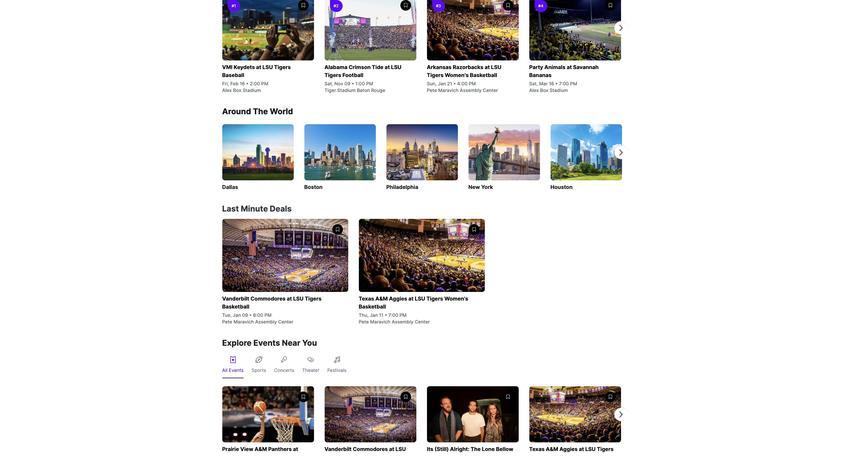 Task type: locate. For each thing, give the bounding box(es) containing it.
0 horizontal spatial box
[[233, 87, 242, 93]]

pete down thu,
[[359, 319, 369, 325]]

1 horizontal spatial jan
[[370, 313, 378, 318]]

1 sat, from the left
[[325, 81, 333, 86]]

sports
[[252, 368, 266, 374]]

1 stadium from the left
[[243, 87, 261, 93]]

7:00 down animals
[[560, 81, 569, 86]]

stadium down 2:00
[[243, 87, 261, 93]]

0 horizontal spatial 16
[[240, 81, 245, 86]]

0 horizontal spatial a&m
[[255, 446, 267, 453]]

lsu inside 'texas a&m aggies at lsu tigers women's basketball thu, jan 11 • 7:00 pm pete maravich assembly center'
[[415, 296, 426, 302]]

dallas image
[[222, 124, 294, 181]]

0 horizontal spatial 7:00
[[389, 313, 399, 318]]

1 horizontal spatial alex
[[530, 87, 539, 93]]

0 horizontal spatial alex
[[222, 87, 232, 93]]

• inside 'texas a&m aggies at lsu tigers women's basketball thu, jan 11 • 7:00 pm pete maravich assembly center'
[[385, 313, 388, 318]]

0 vertical spatial 09
[[345, 81, 351, 86]]

2 horizontal spatial center
[[483, 87, 498, 93]]

at inside vanderbilt commodores at lsu tigers basketball tue, jan 09 • 8:00 pm pete maravich assembly center
[[287, 296, 292, 302]]

pm
[[261, 81, 269, 86], [366, 81, 374, 86], [469, 81, 476, 86], [571, 81, 578, 86], [265, 313, 272, 318], [400, 313, 407, 318]]

texas inside 'texas a&m aggies at lsu tigers women's basketball thu, jan 11 • 7:00 pm pete maravich assembly center'
[[359, 296, 374, 302]]

concerts
[[274, 368, 295, 374]]

the left world
[[253, 107, 268, 116]]

7:00 inside 'texas a&m aggies at lsu tigers women's basketball thu, jan 11 • 7:00 pm pete maravich assembly center'
[[389, 313, 399, 318]]

prairie view a&m panthers at
[[222, 446, 298, 454]]

lsu inside vanderbilt commodores at lsu tigers basketball tue, jan 09 • 8:00 pm pete maravich assembly center
[[293, 296, 304, 302]]

basketball down razorbacks
[[470, 72, 498, 78]]

alex
[[222, 87, 232, 93], [530, 87, 539, 93]]

pete inside arkansas razorbacks at lsu tigers women's basketball sun, jan 21 • 4:00 pm pete maravich assembly center
[[427, 87, 437, 93]]

stadium down animals
[[550, 87, 568, 93]]

2 horizontal spatial basketball
[[470, 72, 498, 78]]

crimson
[[349, 64, 371, 71]]

basketball up the tue,
[[222, 304, 250, 310]]

assembly inside arkansas razorbacks at lsu tigers women's basketball sun, jan 21 • 4:00 pm pete maravich assembly center
[[460, 87, 482, 93]]

houston image
[[551, 124, 622, 181]]

tigers inside texas a&m aggies at lsu tigers
[[597, 446, 614, 453]]

a&m inside prairie view a&m panthers at
[[255, 446, 267, 453]]

basketball
[[470, 72, 498, 78], [222, 304, 250, 310], [359, 304, 386, 310]]

alex down bananas
[[530, 87, 539, 93]]

vanderbilt for vanderbilt commodores at lsu tigers basketball tue, jan 09 • 8:00 pm pete maravich assembly center
[[222, 296, 249, 302]]

tue,
[[222, 313, 232, 318]]

commodores inside vanderbilt commodores at lsu tigers basketball tue, jan 09 • 8:00 pm pete maravich assembly center
[[251, 296, 286, 302]]

1 vertical spatial aggies
[[560, 446, 578, 453]]

1 16 from the left
[[240, 81, 245, 86]]

• right 11
[[385, 313, 388, 318]]

0 horizontal spatial commodores
[[251, 296, 286, 302]]

11
[[379, 313, 384, 318]]

0 horizontal spatial aggies
[[389, 296, 408, 302]]

09 left 8:00
[[242, 313, 248, 318]]

baseball
[[222, 72, 245, 78]]

maravich down 11
[[370, 319, 391, 325]]

box
[[233, 87, 242, 93], [541, 87, 549, 93]]

0 horizontal spatial pete
[[222, 319, 232, 325]]

#3
[[436, 3, 441, 8]]

#2
[[334, 3, 339, 8]]

sat, up the tiger at top
[[325, 81, 333, 86]]

0 horizontal spatial 09
[[242, 313, 248, 318]]

pete down the tue,
[[222, 319, 232, 325]]

party
[[530, 64, 544, 71]]

commodores inside vanderbilt commodores at lsu
[[353, 446, 388, 453]]

1 horizontal spatial maravich
[[370, 319, 391, 325]]

09
[[345, 81, 351, 86], [242, 313, 248, 318]]

nov
[[335, 81, 344, 86]]

philadelphia
[[387, 184, 419, 191]]

stadium inside alabama crimson tide at lsu tigers football sat, nov 09 • 1:00 pm tiger stadium baton rouge
[[338, 87, 356, 93]]

• inside arkansas razorbacks at lsu tigers women's basketball sun, jan 21 • 4:00 pm pete maravich assembly center
[[454, 81, 456, 86]]

tide
[[372, 64, 384, 71]]

lsu
[[263, 64, 273, 71], [391, 64, 402, 71], [491, 64, 502, 71], [293, 296, 304, 302], [415, 296, 426, 302], [396, 446, 406, 453], [586, 446, 596, 453]]

• left 2:00
[[246, 81, 249, 86]]

bellow
[[496, 446, 514, 453]]

0 vertical spatial commodores
[[251, 296, 286, 302]]

aggies inside 'texas a&m aggies at lsu tigers women's basketball thu, jan 11 • 7:00 pm pete maravich assembly center'
[[389, 296, 408, 302]]

09 right nov on the top of the page
[[345, 81, 351, 86]]

pete inside vanderbilt commodores at lsu tigers basketball tue, jan 09 • 8:00 pm pete maravich assembly center
[[222, 319, 232, 325]]

lsu inside vanderbilt commodores at lsu
[[396, 446, 406, 453]]

1 vertical spatial 09
[[242, 313, 248, 318]]

• left 8:00
[[249, 313, 252, 318]]

• left '1:00' on the left of page
[[352, 81, 354, 86]]

jan left 21 on the top of the page
[[438, 81, 446, 86]]

1 vertical spatial commodores
[[353, 446, 388, 453]]

0 horizontal spatial vanderbilt
[[222, 296, 249, 302]]

1 horizontal spatial 7:00
[[560, 81, 569, 86]]

york
[[482, 184, 493, 191]]

vanderbilt
[[222, 296, 249, 302], [325, 446, 352, 453]]

1 horizontal spatial vanderbilt
[[325, 446, 352, 453]]

1 vertical spatial texas
[[530, 446, 545, 453]]

7:00 right 11
[[389, 313, 399, 318]]

1 vertical spatial 7:00
[[389, 313, 399, 318]]

aggies for texas a&m aggies at lsu tigers women's basketball thu, jan 11 • 7:00 pm pete maravich assembly center
[[389, 296, 408, 302]]

stadium
[[243, 87, 261, 93], [338, 87, 356, 93], [550, 87, 568, 93]]

stadium for baseball
[[243, 87, 261, 93]]

2 horizontal spatial stadium
[[550, 87, 568, 93]]

2 box from the left
[[541, 87, 549, 93]]

pete
[[427, 87, 437, 93], [222, 319, 232, 325], [359, 319, 369, 325]]

0 horizontal spatial maravich
[[234, 319, 254, 325]]

1 horizontal spatial pete
[[359, 319, 369, 325]]

1 horizontal spatial center
[[415, 319, 430, 325]]

dallas
[[222, 184, 238, 191]]

1 vertical spatial women's
[[445, 296, 469, 302]]

tigers inside 'texas a&m aggies at lsu tigers women's basketball thu, jan 11 • 7:00 pm pete maravich assembly center'
[[427, 296, 444, 302]]

0 vertical spatial women's
[[445, 72, 469, 78]]

center inside vanderbilt commodores at lsu tigers basketball tue, jan 09 • 8:00 pm pete maravich assembly center
[[278, 319, 294, 325]]

pm right 2:00
[[261, 81, 269, 86]]

09 inside alabama crimson tide at lsu tigers football sat, nov 09 • 1:00 pm tiger stadium baton rouge
[[345, 81, 351, 86]]

pm inside 'party animals at savannah bananas sat, mar 16 • 7:00 pm alex box stadium'
[[571, 81, 578, 86]]

texas for texas a&m aggies at lsu tigers
[[530, 446, 545, 453]]

texas inside texas a&m aggies at lsu tigers
[[530, 446, 545, 453]]

near
[[282, 339, 301, 348]]

1 horizontal spatial box
[[541, 87, 549, 93]]

1 horizontal spatial stadium
[[338, 87, 356, 93]]

commodores for vanderbilt commodores at lsu
[[353, 446, 388, 453]]

explore events near you
[[222, 339, 317, 348]]

women's inside arkansas razorbacks at lsu tigers women's basketball sun, jan 21 • 4:00 pm pete maravich assembly center
[[445, 72, 469, 78]]

center inside 'texas a&m aggies at lsu tigers women's basketball thu, jan 11 • 7:00 pm pete maravich assembly center'
[[415, 319, 430, 325]]

• right mar
[[556, 81, 558, 86]]

festivals
[[328, 368, 347, 374]]

0 horizontal spatial assembly
[[255, 319, 277, 325]]

2 horizontal spatial jan
[[438, 81, 446, 86]]

a&m inside texas a&m aggies at lsu tigers
[[546, 446, 559, 453]]

2 horizontal spatial pete
[[427, 87, 437, 93]]

new york image
[[469, 124, 540, 181]]

women's
[[445, 72, 469, 78], [445, 296, 469, 302]]

at inside arkansas razorbacks at lsu tigers women's basketball sun, jan 21 • 4:00 pm pete maravich assembly center
[[485, 64, 490, 71]]

texas for texas a&m aggies at lsu tigers women's basketball thu, jan 11 • 7:00 pm pete maravich assembly center
[[359, 296, 374, 302]]

pm right 8:00
[[265, 313, 272, 318]]

16 right mar
[[549, 81, 555, 86]]

box down mar
[[541, 87, 549, 93]]

vanderbilt commodores at lsu link
[[325, 387, 417, 454]]

16 right feb
[[240, 81, 245, 86]]

box inside the vmi keydets at lsu tigers baseball fri, feb 16 • 2:00 pm alex box stadium
[[233, 87, 242, 93]]

jan inside 'texas a&m aggies at lsu tigers women's basketball thu, jan 11 • 7:00 pm pete maravich assembly center'
[[370, 313, 378, 318]]

0 vertical spatial 7:00
[[560, 81, 569, 86]]

•
[[246, 81, 249, 86], [352, 81, 354, 86], [454, 81, 456, 86], [556, 81, 558, 86], [249, 313, 252, 318], [385, 313, 388, 318]]

• inside vanderbilt commodores at lsu tigers basketball tue, jan 09 • 8:00 pm pete maravich assembly center
[[249, 313, 252, 318]]

1 alex from the left
[[222, 87, 232, 93]]

basketball up thu,
[[359, 304, 386, 310]]

1 horizontal spatial commodores
[[353, 446, 388, 453]]

houston
[[551, 184, 573, 191]]

savannah
[[574, 64, 599, 71]]

texas up thu,
[[359, 296, 374, 302]]

1 horizontal spatial sat,
[[530, 81, 538, 86]]

jan right the tue,
[[233, 313, 241, 318]]

vanderbilt for vanderbilt commodores at lsu
[[325, 446, 352, 453]]

a&m inside 'texas a&m aggies at lsu tigers women's basketball thu, jan 11 • 7:00 pm pete maravich assembly center'
[[376, 296, 388, 302]]

1 horizontal spatial 16
[[549, 81, 555, 86]]

center
[[483, 87, 498, 93], [278, 319, 294, 325], [415, 319, 430, 325]]

• right 21 on the top of the page
[[454, 81, 456, 86]]

1 horizontal spatial 09
[[345, 81, 351, 86]]

jan
[[438, 81, 446, 86], [233, 313, 241, 318], [370, 313, 378, 318]]

pm inside the vmi keydets at lsu tigers baseball fri, feb 16 • 2:00 pm alex box stadium
[[261, 81, 269, 86]]

prairie
[[222, 446, 239, 453]]

1 box from the left
[[233, 87, 242, 93]]

1 horizontal spatial the
[[471, 446, 481, 453]]

2 stadium from the left
[[338, 87, 356, 93]]

16 inside the vmi keydets at lsu tigers baseball fri, feb 16 • 2:00 pm alex box stadium
[[240, 81, 245, 86]]

1 horizontal spatial texas
[[530, 446, 545, 453]]

basketball inside vanderbilt commodores at lsu tigers basketball tue, jan 09 • 8:00 pm pete maravich assembly center
[[222, 304, 250, 310]]

maravich inside arkansas razorbacks at lsu tigers women's basketball sun, jan 21 • 4:00 pm pete maravich assembly center
[[439, 87, 459, 93]]

box down feb
[[233, 87, 242, 93]]

maravich
[[439, 87, 459, 93], [234, 319, 254, 325], [370, 319, 391, 325]]

texas a&m aggies at lsu tigers women's basketball thu, jan 11 • 7:00 pm pete maravich assembly center
[[359, 296, 469, 325]]

feb
[[231, 81, 239, 86]]

pm up baton
[[366, 81, 374, 86]]

commodores for vanderbilt commodores at lsu tigers basketball tue, jan 09 • 8:00 pm pete maravich assembly center
[[251, 296, 286, 302]]

3 stadium from the left
[[550, 87, 568, 93]]

stadium down nov on the top of the page
[[338, 87, 356, 93]]

7:00
[[560, 81, 569, 86], [389, 313, 399, 318]]

1 horizontal spatial aggies
[[560, 446, 578, 453]]

the
[[253, 107, 268, 116], [471, 446, 481, 453]]

0 vertical spatial vanderbilt
[[222, 296, 249, 302]]

a&m for texas a&m aggies at lsu tigers
[[546, 446, 559, 453]]

stadium inside 'party animals at savannah bananas sat, mar 16 • 7:00 pm alex box stadium'
[[550, 87, 568, 93]]

16
[[240, 81, 245, 86], [549, 81, 555, 86]]

maravich down 21 on the top of the page
[[439, 87, 459, 93]]

2 horizontal spatial assembly
[[460, 87, 482, 93]]

assembly
[[460, 87, 482, 93], [255, 319, 277, 325], [392, 319, 414, 325]]

texas
[[359, 296, 374, 302], [530, 446, 545, 453]]

1 horizontal spatial assembly
[[392, 319, 414, 325]]

0 horizontal spatial the
[[253, 107, 268, 116]]

sat,
[[325, 81, 333, 86], [530, 81, 538, 86]]

pm down savannah
[[571, 81, 578, 86]]

0 vertical spatial texas
[[359, 296, 374, 302]]

2 sat, from the left
[[530, 81, 538, 86]]

pete inside 'texas a&m aggies at lsu tigers women's basketball thu, jan 11 • 7:00 pm pete maravich assembly center'
[[359, 319, 369, 325]]

jan inside vanderbilt commodores at lsu tigers basketball tue, jan 09 • 8:00 pm pete maravich assembly center
[[233, 313, 241, 318]]

2 horizontal spatial maravich
[[439, 87, 459, 93]]

texas right the bellow
[[530, 446, 545, 453]]

aggies inside texas a&m aggies at lsu tigers
[[560, 446, 578, 453]]

stadium inside the vmi keydets at lsu tigers baseball fri, feb 16 • 2:00 pm alex box stadium
[[243, 87, 261, 93]]

the left lone
[[471, 446, 481, 453]]

pete down sun,
[[427, 87, 437, 93]]

0 horizontal spatial sat,
[[325, 81, 333, 86]]

2 alex from the left
[[530, 87, 539, 93]]

maravich inside 'texas a&m aggies at lsu tigers women's basketball thu, jan 11 • 7:00 pm pete maravich assembly center'
[[370, 319, 391, 325]]

0 horizontal spatial basketball
[[222, 304, 250, 310]]

1 vertical spatial the
[[471, 446, 481, 453]]

0 horizontal spatial center
[[278, 319, 294, 325]]

commodores
[[251, 296, 286, 302], [353, 446, 388, 453]]

its
[[427, 446, 434, 453]]

09 inside vanderbilt commodores at lsu tigers basketball tue, jan 09 • 8:00 pm pete maravich assembly center
[[242, 313, 248, 318]]

0 horizontal spatial jan
[[233, 313, 241, 318]]

pm right 4:00
[[469, 81, 476, 86]]

tigers inside the vmi keydets at lsu tigers baseball fri, feb 16 • 2:00 pm alex box stadium
[[274, 64, 291, 71]]

pm right 11
[[400, 313, 407, 318]]

vanderbilt inside vanderbilt commodores at lsu
[[325, 446, 352, 453]]

jan left 11
[[370, 313, 378, 318]]

1 horizontal spatial a&m
[[376, 296, 388, 302]]

theater
[[303, 368, 320, 374]]

1 horizontal spatial basketball
[[359, 304, 386, 310]]

tigers
[[274, 64, 291, 71], [325, 72, 342, 78], [427, 72, 444, 78], [305, 296, 322, 302], [427, 296, 444, 302], [597, 446, 614, 453]]

a&m
[[376, 296, 388, 302], [255, 446, 267, 453], [546, 446, 559, 453]]

fri,
[[222, 81, 229, 86]]

at inside 'party animals at savannah bananas sat, mar 16 • 7:00 pm alex box stadium'
[[567, 64, 572, 71]]

0 vertical spatial aggies
[[389, 296, 408, 302]]

at inside 'texas a&m aggies at lsu tigers women's basketball thu, jan 11 • 7:00 pm pete maravich assembly center'
[[409, 296, 414, 302]]

0 horizontal spatial stadium
[[243, 87, 261, 93]]

at inside texas a&m aggies at lsu tigers
[[579, 446, 585, 453]]

texas a&m aggies at lsu tigers link
[[530, 387, 621, 454]]

sat, left mar
[[530, 81, 538, 86]]

vanderbilt inside vanderbilt commodores at lsu tigers basketball tue, jan 09 • 8:00 pm pete maravich assembly center
[[222, 296, 249, 302]]

party animals at savannah bananas sat, mar 16 • 7:00 pm alex box stadium
[[530, 64, 599, 93]]

2 16 from the left
[[549, 81, 555, 86]]

maravich down 8:00
[[234, 319, 254, 325]]

0 horizontal spatial texas
[[359, 296, 374, 302]]

2 horizontal spatial a&m
[[546, 446, 559, 453]]

alex down fri,
[[222, 87, 232, 93]]

1 vertical spatial vanderbilt
[[325, 446, 352, 453]]

its (still) alright: the lone bellow link
[[427, 387, 519, 454]]



Task type: describe. For each thing, give the bounding box(es) containing it.
assembly inside 'texas a&m aggies at lsu tigers women's basketball thu, jan 11 • 7:00 pm pete maravich assembly center'
[[392, 319, 414, 325]]

mar
[[540, 81, 548, 86]]

sat, inside 'party animals at savannah bananas sat, mar 16 • 7:00 pm alex box stadium'
[[530, 81, 538, 86]]

events
[[229, 368, 244, 374]]

2:00
[[250, 81, 260, 86]]

last minute deals
[[222, 204, 292, 214]]

maravich inside vanderbilt commodores at lsu tigers basketball tue, jan 09 • 8:00 pm pete maravich assembly center
[[234, 319, 254, 325]]

texas a&m aggies at lsu tigers
[[530, 446, 614, 454]]

jan inside arkansas razorbacks at lsu tigers women's basketball sun, jan 21 • 4:00 pm pete maravich assembly center
[[438, 81, 446, 86]]

around
[[222, 107, 251, 116]]

8:00
[[253, 313, 263, 318]]

center inside arkansas razorbacks at lsu tigers women's basketball sun, jan 21 • 4:00 pm pete maravich assembly center
[[483, 87, 498, 93]]

philadelphia image
[[387, 124, 458, 181]]

• inside 'party animals at savannah bananas sat, mar 16 • 7:00 pm alex box stadium'
[[556, 81, 558, 86]]

around the world
[[222, 107, 293, 116]]

16 inside 'party animals at savannah bananas sat, mar 16 • 7:00 pm alex box stadium'
[[549, 81, 555, 86]]

box inside 'party animals at savannah bananas sat, mar 16 • 7:00 pm alex box stadium'
[[541, 87, 549, 93]]

the inside its (still) alright: the lone bellow
[[471, 446, 481, 453]]

lsu inside arkansas razorbacks at lsu tigers women's basketball sun, jan 21 • 4:00 pm pete maravich assembly center
[[491, 64, 502, 71]]

new
[[469, 184, 480, 191]]

• inside the vmi keydets at lsu tigers baseball fri, feb 16 • 2:00 pm alex box stadium
[[246, 81, 249, 86]]

alex inside 'party animals at savannah bananas sat, mar 16 • 7:00 pm alex box stadium'
[[530, 87, 539, 93]]

• inside alabama crimson tide at lsu tigers football sat, nov 09 • 1:00 pm tiger stadium baton rouge
[[352, 81, 354, 86]]

alex inside the vmi keydets at lsu tigers baseball fri, feb 16 • 2:00 pm alex box stadium
[[222, 87, 232, 93]]

pm inside arkansas razorbacks at lsu tigers women's basketball sun, jan 21 • 4:00 pm pete maravich assembly center
[[469, 81, 476, 86]]

all
[[222, 368, 228, 374]]

you
[[303, 339, 317, 348]]

arkansas
[[427, 64, 452, 71]]

view
[[240, 446, 254, 453]]

7:00 inside 'party animals at savannah bananas sat, mar 16 • 7:00 pm alex box stadium'
[[560, 81, 569, 86]]

0 vertical spatial the
[[253, 107, 268, 116]]

animals
[[545, 64, 566, 71]]

explore
[[222, 339, 252, 348]]

tigers inside arkansas razorbacks at lsu tigers women's basketball sun, jan 21 • 4:00 pm pete maravich assembly center
[[427, 72, 444, 78]]

vmi keydets at lsu tigers baseball fri, feb 16 • 2:00 pm alex box stadium
[[222, 64, 291, 93]]

lsu inside alabama crimson tide at lsu tigers football sat, nov 09 • 1:00 pm tiger stadium baton rouge
[[391, 64, 402, 71]]

rouge
[[371, 87, 386, 93]]

boston image
[[305, 124, 376, 181]]

women's inside 'texas a&m aggies at lsu tigers women's basketball thu, jan 11 • 7:00 pm pete maravich assembly center'
[[445, 296, 469, 302]]

21
[[448, 81, 453, 86]]

a&m for texas a&m aggies at lsu tigers women's basketball thu, jan 11 • 7:00 pm pete maravich assembly center
[[376, 296, 388, 302]]

vmi
[[222, 64, 233, 71]]

deals
[[270, 204, 292, 214]]

basketball inside arkansas razorbacks at lsu tigers women's basketball sun, jan 21 • 4:00 pm pete maravich assembly center
[[470, 72, 498, 78]]

basketball inside 'texas a&m aggies at lsu tigers women's basketball thu, jan 11 • 7:00 pm pete maravich assembly center'
[[359, 304, 386, 310]]

pm inside vanderbilt commodores at lsu tigers basketball tue, jan 09 • 8:00 pm pete maravich assembly center
[[265, 313, 272, 318]]

football
[[343, 72, 364, 78]]

vanderbilt commodores at lsu
[[325, 446, 406, 454]]

#1
[[232, 3, 236, 8]]

at inside alabama crimson tide at lsu tigers football sat, nov 09 • 1:00 pm tiger stadium baton rouge
[[385, 64, 390, 71]]

lone
[[482, 446, 495, 453]]

last
[[222, 204, 239, 214]]

stadium for tigers
[[338, 87, 356, 93]]

assembly inside vanderbilt commodores at lsu tigers basketball tue, jan 09 • 8:00 pm pete maravich assembly center
[[255, 319, 277, 325]]

sun,
[[427, 81, 437, 86]]

pm inside alabama crimson tide at lsu tigers football sat, nov 09 • 1:00 pm tiger stadium baton rouge
[[366, 81, 374, 86]]

thu,
[[359, 313, 369, 318]]

keydets
[[234, 64, 255, 71]]

panthers
[[268, 446, 292, 453]]

bananas
[[530, 72, 552, 78]]

arkansas razorbacks at lsu tigers women's basketball sun, jan 21 • 4:00 pm pete maravich assembly center
[[427, 64, 502, 93]]

alright:
[[450, 446, 470, 453]]

1:00
[[356, 81, 365, 86]]

tigers inside vanderbilt commodores at lsu tigers basketball tue, jan 09 • 8:00 pm pete maravich assembly center
[[305, 296, 322, 302]]

(still)
[[435, 446, 449, 453]]

events
[[254, 339, 280, 348]]

alabama
[[325, 64, 348, 71]]

#4
[[539, 3, 544, 8]]

lsu inside the vmi keydets at lsu tigers baseball fri, feb 16 • 2:00 pm alex box stadium
[[263, 64, 273, 71]]

boston
[[305, 184, 323, 191]]

alabama crimson tide at lsu tigers football sat, nov 09 • 1:00 pm tiger stadium baton rouge
[[325, 64, 402, 93]]

at inside vanderbilt commodores at lsu
[[390, 446, 395, 453]]

baton
[[357, 87, 370, 93]]

its (still) alright: the lone bellow
[[427, 446, 514, 454]]

minute
[[241, 204, 268, 214]]

4:00
[[458, 81, 468, 86]]

sat, inside alabama crimson tide at lsu tigers football sat, nov 09 • 1:00 pm tiger stadium baton rouge
[[325, 81, 333, 86]]

lsu inside texas a&m aggies at lsu tigers
[[586, 446, 596, 453]]

prairie view a&m panthers at link
[[222, 387, 314, 454]]

vanderbilt commodores at lsu tigers basketball tue, jan 09 • 8:00 pm pete maravich assembly center
[[222, 296, 322, 325]]

world
[[270, 107, 293, 116]]

new york
[[469, 184, 493, 191]]

all events
[[222, 368, 244, 374]]

tigers inside alabama crimson tide at lsu tigers football sat, nov 09 • 1:00 pm tiger stadium baton rouge
[[325, 72, 342, 78]]

tiger
[[325, 87, 336, 93]]

pm inside 'texas a&m aggies at lsu tigers women's basketball thu, jan 11 • 7:00 pm pete maravich assembly center'
[[400, 313, 407, 318]]

at inside prairie view a&m panthers at
[[293, 446, 298, 453]]

at inside the vmi keydets at lsu tigers baseball fri, feb 16 • 2:00 pm alex box stadium
[[256, 64, 261, 71]]

razorbacks
[[453, 64, 484, 71]]

aggies for texas a&m aggies at lsu tigers
[[560, 446, 578, 453]]



Task type: vqa. For each thing, say whether or not it's contained in the screenshot.
Band
no



